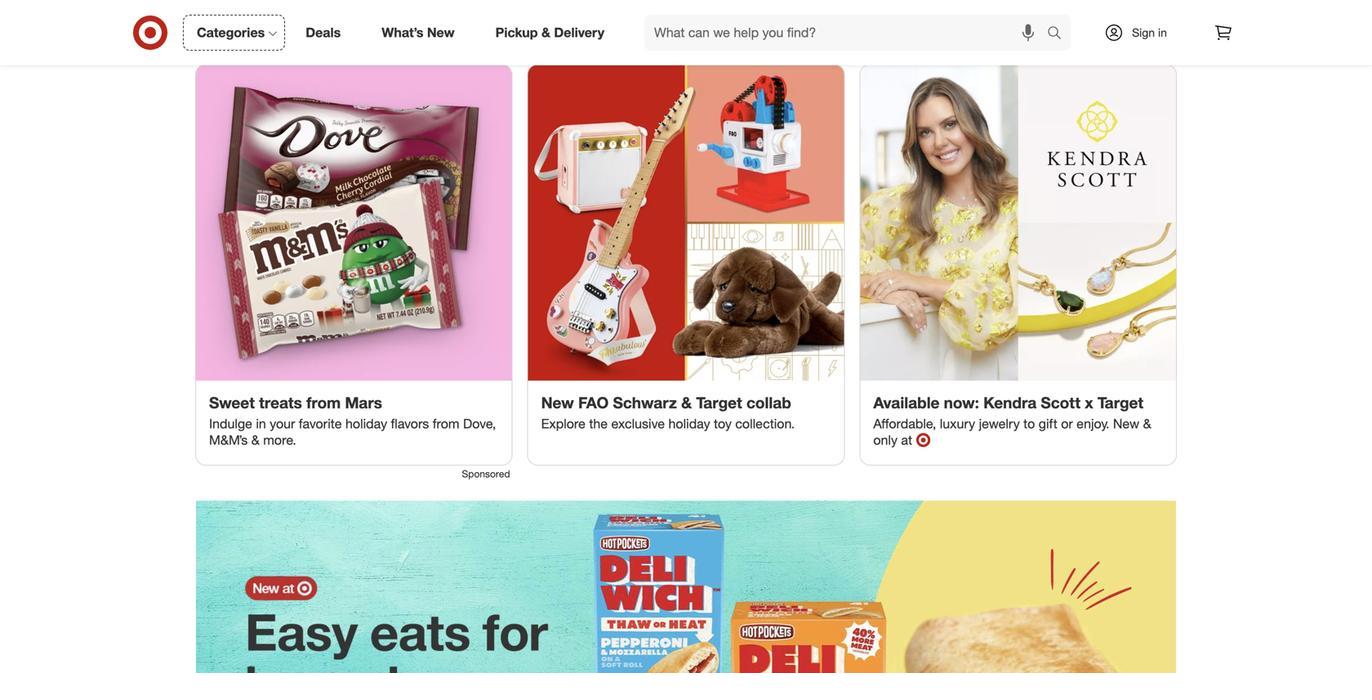 Task type: describe. For each thing, give the bounding box(es) containing it.
gift
[[1039, 416, 1058, 432]]

deals link
[[292, 15, 361, 51]]

explore
[[541, 416, 586, 432]]

more.
[[263, 432, 296, 448]]

luxury
[[940, 416, 976, 432]]

sign
[[1132, 25, 1155, 40]]

in inside sweet treats from mars indulge in your favorite holiday flavors from dove, m&m's & more.
[[256, 416, 266, 432]]

at
[[901, 432, 913, 448]]

only
[[874, 432, 898, 448]]

outdoors
[[269, 30, 317, 44]]

categories link
[[183, 15, 285, 51]]

household essentials link
[[686, 0, 853, 45]]

fao
[[578, 393, 609, 412]]

sports & outdoors link
[[185, 0, 352, 45]]

new inside affordable, luxury jewelry to gift or enjoy. new & only at
[[1113, 416, 1140, 432]]

holiday inside new fao schwarz & target collab explore the exclusive holiday toy collection.
[[669, 416, 710, 432]]

holiday inside sweet treats from mars indulge in your favorite holiday flavors from dove, m&m's & more.
[[346, 416, 387, 432]]

sports & outdoors
[[221, 30, 317, 44]]

sweet treats from mars indulge in your favorite holiday flavors from dove, m&m's & more.
[[209, 393, 496, 448]]

clearance link
[[1020, 0, 1187, 45]]

scott
[[1041, 393, 1081, 412]]

household
[[715, 30, 770, 44]]

& inside sweet treats from mars indulge in your favorite holiday flavors from dove, m&m's & more.
[[251, 432, 260, 448]]

new inside new fao schwarz & target collab explore the exclusive holiday toy collection.
[[541, 393, 574, 412]]

sports
[[221, 30, 255, 44]]

0 horizontal spatial new
[[427, 25, 455, 40]]

x
[[1085, 393, 1094, 412]]

collab
[[747, 393, 792, 412]]

what's new
[[382, 25, 455, 40]]

favorite
[[299, 416, 342, 432]]

What can we help you find? suggestions appear below search field
[[645, 15, 1051, 51]]

what's new link
[[368, 15, 475, 51]]

deals
[[306, 25, 341, 40]]

1 vertical spatial from
[[433, 416, 460, 432]]

sign in link
[[1091, 15, 1193, 51]]

target inside new fao schwarz & target collab explore the exclusive holiday toy collection.
[[696, 393, 742, 412]]

& inside affordable, luxury jewelry to gift or enjoy. new & only at
[[1143, 416, 1152, 432]]

◎
[[916, 432, 931, 448]]

affordable, luxury jewelry to gift or enjoy. new & only at
[[874, 416, 1152, 448]]

available
[[874, 393, 940, 412]]

indulge
[[209, 416, 252, 432]]



Task type: locate. For each thing, give the bounding box(es) containing it.
or
[[1061, 416, 1073, 432]]

1 vertical spatial new
[[541, 393, 574, 412]]

enjoy.
[[1077, 416, 1110, 432]]

0 horizontal spatial in
[[256, 416, 266, 432]]

holiday left toy
[[669, 416, 710, 432]]

flavors
[[391, 416, 429, 432]]

dove,
[[463, 416, 496, 432]]

clearance
[[1078, 30, 1129, 44]]

sweet
[[209, 393, 255, 412]]

exclusive
[[612, 416, 665, 432]]

categories
[[197, 25, 265, 40]]

search
[[1040, 26, 1079, 42]]

kendra
[[984, 393, 1037, 412]]

1 horizontal spatial holiday
[[669, 416, 710, 432]]

search button
[[1040, 15, 1079, 54]]

grocery
[[582, 30, 624, 44]]

& right schwarz
[[681, 393, 692, 412]]

& right sports
[[259, 30, 266, 44]]

in
[[1158, 25, 1167, 40], [256, 416, 266, 432]]

target up toy
[[696, 393, 742, 412]]

toy
[[714, 416, 732, 432]]

0 horizontal spatial target
[[696, 393, 742, 412]]

new fao schwarz & target collab explore the exclusive holiday toy collection.
[[541, 393, 795, 432]]

1 horizontal spatial new
[[541, 393, 574, 412]]

2 holiday from the left
[[669, 416, 710, 432]]

pickup & delivery
[[496, 25, 605, 40]]

schwarz
[[613, 393, 677, 412]]

mars
[[345, 393, 382, 412]]

pickup & delivery link
[[482, 15, 625, 51]]

target
[[696, 393, 742, 412], [1098, 393, 1144, 412]]

0 vertical spatial new
[[427, 25, 455, 40]]

available now: kendra scott x target
[[874, 393, 1144, 412]]

in right sign
[[1158, 25, 1167, 40]]

apple
[[421, 30, 451, 44]]

apple link
[[352, 0, 519, 45]]

2 horizontal spatial new
[[1113, 416, 1140, 432]]

& right pickup on the top left of page
[[542, 25, 551, 40]]

& inside new fao schwarz & target collab explore the exclusive holiday toy collection.
[[681, 393, 692, 412]]

target right the x
[[1098, 393, 1144, 412]]

holiday down "mars" on the bottom of page
[[346, 416, 387, 432]]

1 horizontal spatial in
[[1158, 25, 1167, 40]]

holiday
[[346, 416, 387, 432], [669, 416, 710, 432]]

treats
[[259, 393, 302, 412]]

in left your
[[256, 416, 266, 432]]

&
[[542, 25, 551, 40], [259, 30, 266, 44], [681, 393, 692, 412], [1143, 416, 1152, 432], [251, 432, 260, 448]]

1 holiday from the left
[[346, 416, 387, 432]]

pickup
[[496, 25, 538, 40]]

jewelry
[[979, 416, 1020, 432]]

sign in
[[1132, 25, 1167, 40]]

1 target from the left
[[696, 393, 742, 412]]

grocery link
[[519, 0, 686, 45]]

0 horizontal spatial holiday
[[346, 416, 387, 432]]

advertisement region
[[196, 501, 1176, 673]]

the
[[589, 416, 608, 432]]

1 vertical spatial in
[[256, 416, 266, 432]]

new up explore
[[541, 393, 574, 412]]

what's
[[382, 25, 424, 40]]

collection.
[[736, 416, 795, 432]]

1 horizontal spatial from
[[433, 416, 460, 432]]

m&m's
[[209, 432, 248, 448]]

your
[[270, 416, 295, 432]]

& right enjoy.
[[1143, 416, 1152, 432]]

new
[[427, 25, 455, 40], [541, 393, 574, 412], [1113, 416, 1140, 432]]

& left the more.
[[251, 432, 260, 448]]

2 target from the left
[[1098, 393, 1144, 412]]

delivery
[[554, 25, 605, 40]]

from up favorite
[[306, 393, 341, 412]]

from left dove,
[[433, 416, 460, 432]]

from
[[306, 393, 341, 412], [433, 416, 460, 432]]

new right what's
[[427, 25, 455, 40]]

now:
[[944, 393, 979, 412]]

household essentials
[[715, 30, 825, 44]]

0 vertical spatial in
[[1158, 25, 1167, 40]]

essentials
[[773, 30, 825, 44]]

0 horizontal spatial from
[[306, 393, 341, 412]]

affordable,
[[874, 416, 936, 432]]

to
[[1024, 416, 1035, 432]]

new right enjoy.
[[1113, 416, 1140, 432]]

2 vertical spatial new
[[1113, 416, 1140, 432]]

1 horizontal spatial target
[[1098, 393, 1144, 412]]

0 vertical spatial from
[[306, 393, 341, 412]]



Task type: vqa. For each thing, say whether or not it's contained in the screenshot.
Affordable, luxury jewelry to gift or enjoy. New & only at
yes



